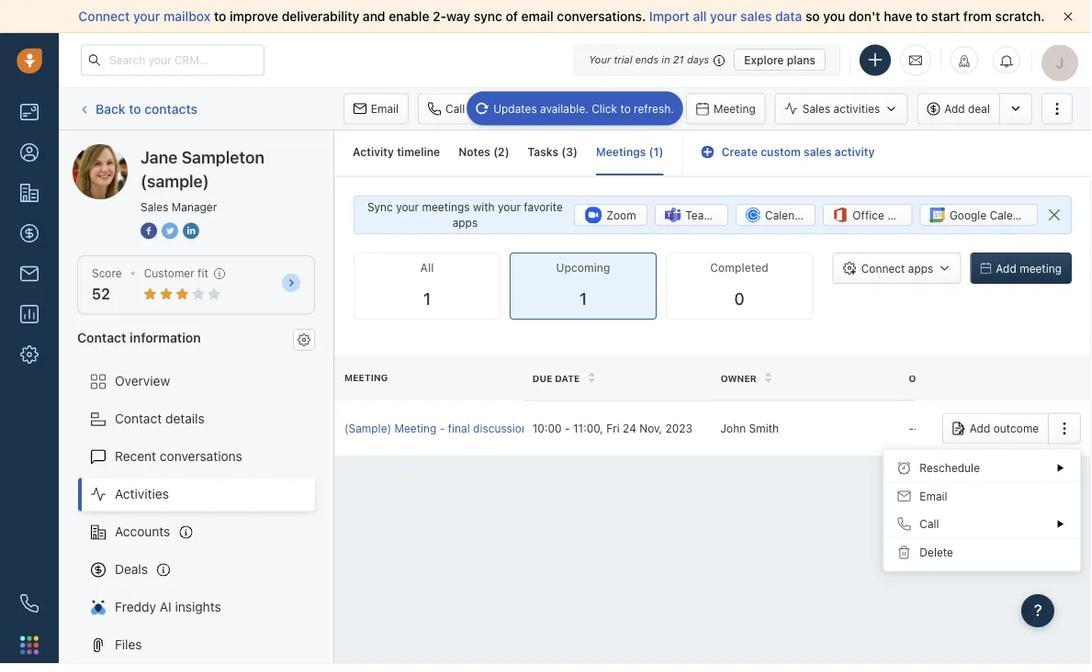 Task type: describe. For each thing, give the bounding box(es) containing it.
outcome
[[909, 373, 958, 384]]

with
[[473, 201, 495, 214]]

fit
[[198, 267, 208, 280]]

to right back
[[129, 101, 141, 116]]

google calendar button
[[921, 204, 1039, 226]]

final
[[448, 422, 470, 435]]

date
[[555, 373, 580, 384]]

add deal button
[[918, 93, 1000, 125]]

refresh.
[[634, 102, 674, 115]]

updates available. click to refresh. link
[[467, 91, 684, 126]]

sync your meetings with your favorite apps
[[368, 201, 563, 229]]

calendly button
[[736, 204, 816, 226]]

your
[[589, 54, 611, 66]]

from
[[964, 9, 993, 24]]

0 vertical spatial call button
[[418, 93, 475, 125]]

completed
[[711, 262, 769, 274]]

sync
[[368, 201, 393, 214]]

create custom sales activity
[[722, 146, 875, 159]]

( for 2
[[494, 146, 498, 159]]

back to contacts
[[96, 101, 198, 116]]

21
[[674, 54, 684, 66]]

mailbox
[[164, 9, 211, 24]]

you
[[824, 9, 846, 24]]

0 horizontal spatial sales
[[741, 9, 772, 24]]

1 for upcoming
[[580, 289, 587, 309]]

contact for contact details
[[115, 411, 162, 427]]

sync
[[474, 9, 503, 24]]

activity
[[353, 146, 394, 159]]

explore
[[745, 53, 785, 66]]

nov,
[[640, 422, 663, 435]]

twitter circled image
[[162, 221, 178, 240]]

(sample)
[[345, 422, 392, 435]]

facebook circled image
[[141, 221, 157, 240]]

fri
[[607, 422, 620, 435]]

meetings
[[596, 146, 647, 159]]

import
[[650, 9, 690, 24]]

10:00 - 11:00, fri 24 nov, 2023
[[533, 422, 693, 435]]

sales manager
[[141, 200, 217, 213]]

( for 1
[[649, 146, 654, 159]]

all
[[421, 262, 434, 274]]

enable
[[389, 9, 430, 24]]

scratch.
[[996, 9, 1046, 24]]

contact information
[[77, 330, 201, 345]]

connect apps
[[862, 262, 934, 275]]

meeting button
[[686, 93, 766, 125]]

ai
[[160, 600, 172, 615]]

your left mailbox
[[133, 9, 160, 24]]

2-
[[433, 9, 447, 24]]

deals
[[115, 562, 148, 577]]

0 vertical spatial call
[[446, 102, 465, 115]]

google
[[950, 209, 987, 222]]

task button
[[616, 93, 677, 125]]

1 horizontal spatial sales
[[804, 146, 832, 159]]

deal inside button
[[969, 102, 991, 115]]

in
[[662, 54, 671, 66]]

phone element
[[11, 585, 48, 622]]

2 - from the left
[[565, 422, 570, 435]]

activities
[[834, 102, 881, 115]]

add outcome button
[[943, 413, 1049, 444]]

way
[[447, 9, 471, 24]]

1 vertical spatial call button
[[884, 510, 1081, 538]]

days
[[687, 54, 710, 66]]

back
[[96, 101, 126, 116]]

back to contacts link
[[77, 94, 199, 123]]

notes
[[459, 146, 491, 159]]

teams button
[[655, 204, 729, 226]]

2 horizontal spatial 1
[[654, 146, 659, 159]]

jane sampleton (sample) up manager
[[141, 147, 265, 191]]

improve
[[230, 9, 279, 24]]

import all your sales data link
[[650, 9, 806, 24]]

freshworks switcher image
[[20, 636, 39, 655]]

and
[[363, 9, 386, 24]]

) for tasks ( 3 )
[[574, 146, 578, 159]]

timeline
[[397, 146, 440, 159]]

add deal
[[945, 102, 991, 115]]

meetings ( 1 )
[[596, 146, 664, 159]]

about
[[531, 422, 561, 435]]

ends
[[636, 54, 659, 66]]

24
[[623, 422, 637, 435]]

add outcome
[[970, 422, 1040, 435]]

meetings
[[422, 201, 470, 214]]

score 52
[[92, 267, 122, 303]]

4 - from the left
[[915, 422, 920, 435]]

0 horizontal spatial jane
[[109, 144, 138, 159]]

so
[[806, 9, 821, 24]]

to right click
[[621, 102, 631, 115]]

10:00
[[533, 422, 562, 435]]

connect for connect your mailbox to improve deliverability and enable 2-way sync of email conversations. import all your sales data so you don't have to start from scratch.
[[79, 9, 130, 24]]

2 vertical spatial meeting
[[395, 422, 437, 435]]

recent conversations
[[115, 449, 242, 464]]

2
[[498, 146, 505, 159]]

1 horizontal spatial email
[[920, 490, 948, 503]]

365
[[888, 209, 909, 222]]

outcome
[[994, 422, 1040, 435]]

meeting
[[1020, 262, 1062, 275]]

sales for sales activities
[[803, 102, 831, 115]]

teams
[[686, 209, 720, 222]]

customer
[[144, 267, 195, 280]]

favorite
[[524, 201, 563, 214]]

to left the start
[[916, 9, 929, 24]]

add for add deal
[[945, 102, 966, 115]]



Task type: locate. For each thing, give the bounding box(es) containing it.
2 horizontal spatial )
[[659, 146, 664, 159]]

office
[[853, 209, 885, 222]]

call up notes
[[446, 102, 465, 115]]

1 ( from the left
[[494, 146, 498, 159]]

custom
[[761, 146, 801, 159]]

1 horizontal spatial jane
[[141, 147, 178, 167]]

recent
[[115, 449, 156, 464]]

sales left data
[[741, 9, 772, 24]]

--
[[909, 422, 920, 435]]

( right notes
[[494, 146, 498, 159]]

calendar
[[990, 209, 1037, 222]]

freddy ai insights
[[115, 600, 221, 615]]

1 ) from the left
[[505, 146, 510, 159]]

0 vertical spatial deal
[[969, 102, 991, 115]]

2 horizontal spatial add
[[997, 262, 1017, 275]]

meeting
[[714, 102, 756, 115], [345, 372, 388, 383], [395, 422, 437, 435]]

0 vertical spatial connect
[[79, 9, 130, 24]]

3 ) from the left
[[659, 146, 664, 159]]

sales for sales manager
[[141, 200, 169, 213]]

contact
[[77, 330, 126, 345], [115, 411, 162, 427]]

0 vertical spatial contact
[[77, 330, 126, 345]]

sales up facebook circled image on the left top of the page
[[141, 200, 169, 213]]

) for meetings ( 1 )
[[659, 146, 664, 159]]

office 365
[[853, 209, 909, 222]]

insights
[[175, 600, 221, 615]]

details
[[165, 411, 205, 427]]

sms
[[543, 102, 566, 115]]

(sample) meeting - final discussion about the deal link
[[345, 421, 606, 437]]

data
[[776, 9, 803, 24]]

zoom button
[[574, 204, 648, 226]]

0 horizontal spatial deal
[[584, 422, 606, 435]]

( right tasks
[[562, 146, 566, 159]]

sampleton inside the jane sampleton (sample)
[[182, 147, 265, 167]]

meeting up (sample)
[[345, 372, 388, 383]]

conversations.
[[557, 9, 646, 24]]

add for add outcome
[[970, 422, 991, 435]]

sampleton
[[141, 144, 205, 159], [182, 147, 265, 167]]

2023
[[666, 422, 693, 435]]

1 horizontal spatial (
[[562, 146, 566, 159]]

click
[[592, 102, 618, 115]]

0 horizontal spatial call
[[446, 102, 465, 115]]

have
[[884, 9, 913, 24]]

2 ( from the left
[[562, 146, 566, 159]]

0 vertical spatial (sample)
[[208, 144, 260, 159]]

email button
[[344, 93, 409, 125]]

) right notes
[[505, 146, 510, 159]]

email
[[522, 9, 554, 24]]

1 horizontal spatial call button
[[884, 510, 1081, 538]]

0 horizontal spatial call button
[[418, 93, 475, 125]]

of
[[506, 9, 518, 24]]

call button up timeline
[[418, 93, 475, 125]]

meeting inside button
[[714, 102, 756, 115]]

call button
[[418, 93, 475, 125], [884, 510, 1081, 538]]

2 vertical spatial add
[[970, 422, 991, 435]]

( for 3
[[562, 146, 566, 159]]

0 horizontal spatial add
[[945, 102, 966, 115]]

sms button
[[515, 93, 575, 125]]

(sample) inside the jane sampleton (sample)
[[141, 171, 209, 191]]

meeting up 'create'
[[714, 102, 756, 115]]

3
[[566, 146, 574, 159]]

0
[[735, 289, 745, 309]]

call
[[446, 102, 465, 115], [920, 518, 940, 531]]

sales left "activities"
[[803, 102, 831, 115]]

email image
[[910, 53, 923, 68]]

trial
[[614, 54, 633, 66]]

your right sync
[[396, 201, 419, 214]]

1 right meetings
[[654, 146, 659, 159]]

0 horizontal spatial connect
[[79, 9, 130, 24]]

1 vertical spatial apps
[[909, 262, 934, 275]]

0 horizontal spatial email
[[371, 102, 399, 115]]

to right mailbox
[[214, 9, 226, 24]]

contact details
[[115, 411, 205, 427]]

1 horizontal spatial sales
[[803, 102, 831, 115]]

explore plans
[[745, 53, 816, 66]]

0 horizontal spatial meeting
[[345, 372, 388, 383]]

contact for contact information
[[77, 330, 126, 345]]

connect for connect apps
[[862, 262, 906, 275]]

connect your mailbox link
[[79, 9, 214, 24]]

connect up search your crm... text box
[[79, 9, 130, 24]]

52
[[92, 286, 110, 303]]

phone image
[[20, 595, 39, 613]]

connect
[[79, 9, 130, 24], [862, 262, 906, 275]]

zoom
[[607, 209, 637, 222]]

connect your mailbox to improve deliverability and enable 2-way sync of email conversations. import all your sales data so you don't have to start from scratch.
[[79, 9, 1046, 24]]

notes ( 2 )
[[459, 146, 510, 159]]

0 vertical spatial email
[[371, 102, 399, 115]]

accounts
[[115, 524, 170, 540]]

sales
[[741, 9, 772, 24], [804, 146, 832, 159]]

jane down back
[[109, 144, 138, 159]]

owner
[[721, 373, 757, 384]]

activity
[[835, 146, 875, 159]]

create custom sales activity link
[[702, 146, 875, 159]]

files
[[115, 637, 142, 653]]

jane inside the jane sampleton (sample)
[[141, 147, 178, 167]]

0 horizontal spatial 1
[[424, 289, 431, 309]]

1 vertical spatial contact
[[115, 411, 162, 427]]

2 horizontal spatial meeting
[[714, 102, 756, 115]]

0 vertical spatial add
[[945, 102, 966, 115]]

1 horizontal spatial add
[[970, 422, 991, 435]]

jane
[[109, 144, 138, 159], [141, 147, 178, 167]]

1 down upcoming on the right top of the page
[[580, 289, 587, 309]]

deal
[[969, 102, 991, 115], [584, 422, 606, 435]]

call link
[[418, 93, 475, 125]]

add meeting
[[997, 262, 1062, 275]]

explore plans link
[[735, 49, 826, 71]]

0 horizontal spatial sales
[[141, 200, 169, 213]]

52 button
[[92, 286, 110, 303]]

the
[[564, 422, 581, 435]]

1 vertical spatial add
[[997, 262, 1017, 275]]

john smith
[[721, 422, 779, 435]]

tasks ( 3 )
[[528, 146, 578, 159]]

1 horizontal spatial deal
[[969, 102, 991, 115]]

( right meetings
[[649, 146, 654, 159]]

your right all
[[711, 9, 738, 24]]

1 horizontal spatial meeting
[[395, 422, 437, 435]]

1 vertical spatial email
[[920, 490, 948, 503]]

close image
[[1064, 12, 1074, 21]]

email down the reschedule on the bottom
[[920, 490, 948, 503]]

1 for all
[[424, 289, 431, 309]]

1 down all
[[424, 289, 431, 309]]

start
[[932, 9, 961, 24]]

0 vertical spatial meeting
[[714, 102, 756, 115]]

3 ( from the left
[[649, 146, 654, 159]]

sales left activity
[[804, 146, 832, 159]]

contact up the 'recent'
[[115, 411, 162, 427]]

contact down the 52
[[77, 330, 126, 345]]

1 horizontal spatial call
[[920, 518, 940, 531]]

Search your CRM... text field
[[81, 45, 265, 76]]

due
[[533, 373, 553, 384]]

1 vertical spatial sales
[[804, 146, 832, 159]]

0 horizontal spatial apps
[[453, 217, 478, 229]]

(
[[494, 146, 498, 159], [562, 146, 566, 159], [649, 146, 654, 159]]

1 vertical spatial (sample)
[[141, 171, 209, 191]]

(sample) up manager
[[208, 144, 260, 159]]

your right with
[[498, 201, 521, 214]]

meeting left "final"
[[395, 422, 437, 435]]

0 vertical spatial sales
[[803, 102, 831, 115]]

11:00,
[[574, 422, 604, 435]]

available.
[[541, 102, 589, 115]]

linkedin circled image
[[183, 221, 199, 240]]

1 vertical spatial call
[[920, 518, 940, 531]]

1 vertical spatial sales
[[141, 200, 169, 213]]

to
[[214, 9, 226, 24], [916, 9, 929, 24], [129, 101, 141, 116], [621, 102, 631, 115]]

mng settings image
[[298, 333, 311, 346]]

1 vertical spatial deal
[[584, 422, 606, 435]]

1 vertical spatial connect
[[862, 262, 906, 275]]

sampleton up manager
[[182, 147, 265, 167]]

1 horizontal spatial connect
[[862, 262, 906, 275]]

call up delete
[[920, 518, 940, 531]]

sales activities button
[[775, 93, 918, 125], [775, 93, 908, 125]]

jane down contacts
[[141, 147, 178, 167]]

delete
[[920, 546, 954, 559]]

email up activity
[[371, 102, 399, 115]]

2 ) from the left
[[574, 146, 578, 159]]

email inside button
[[371, 102, 399, 115]]

manager
[[172, 200, 217, 213]]

) right tasks
[[574, 146, 578, 159]]

) for notes ( 2 )
[[505, 146, 510, 159]]

sampleton down contacts
[[141, 144, 205, 159]]

apps
[[453, 217, 478, 229], [909, 262, 934, 275]]

freddy
[[115, 600, 156, 615]]

calendly
[[766, 209, 811, 222]]

connect apps button
[[833, 253, 962, 284], [833, 253, 962, 284]]

call button up delete
[[884, 510, 1081, 538]]

your trial ends in 21 days
[[589, 54, 710, 66]]

add for add meeting
[[997, 262, 1017, 275]]

1 vertical spatial meeting
[[345, 372, 388, 383]]

0 horizontal spatial )
[[505, 146, 510, 159]]

(sample) up 'sales manager' at the top left of page
[[141, 171, 209, 191]]

plans
[[788, 53, 816, 66]]

3 - from the left
[[909, 422, 915, 435]]

)
[[505, 146, 510, 159], [574, 146, 578, 159], [659, 146, 664, 159]]

) right meetings
[[659, 146, 664, 159]]

(sample) meeting - final discussion about the deal
[[345, 422, 606, 435]]

sales
[[803, 102, 831, 115], [141, 200, 169, 213]]

0 horizontal spatial (
[[494, 146, 498, 159]]

jane sampleton (sample) down contacts
[[109, 144, 260, 159]]

connect down office 365
[[862, 262, 906, 275]]

1 horizontal spatial apps
[[909, 262, 934, 275]]

1 horizontal spatial )
[[574, 146, 578, 159]]

0 vertical spatial apps
[[453, 217, 478, 229]]

2 horizontal spatial (
[[649, 146, 654, 159]]

reschedule
[[920, 462, 981, 474]]

apps inside sync your meetings with your favorite apps
[[453, 217, 478, 229]]

customer fit
[[144, 267, 208, 280]]

all
[[693, 9, 707, 24]]

0 vertical spatial sales
[[741, 9, 772, 24]]

1 horizontal spatial 1
[[580, 289, 587, 309]]

discussion
[[473, 422, 528, 435]]

1 - from the left
[[440, 422, 445, 435]]



Task type: vqa. For each thing, say whether or not it's contained in the screenshot.
'like'
no



